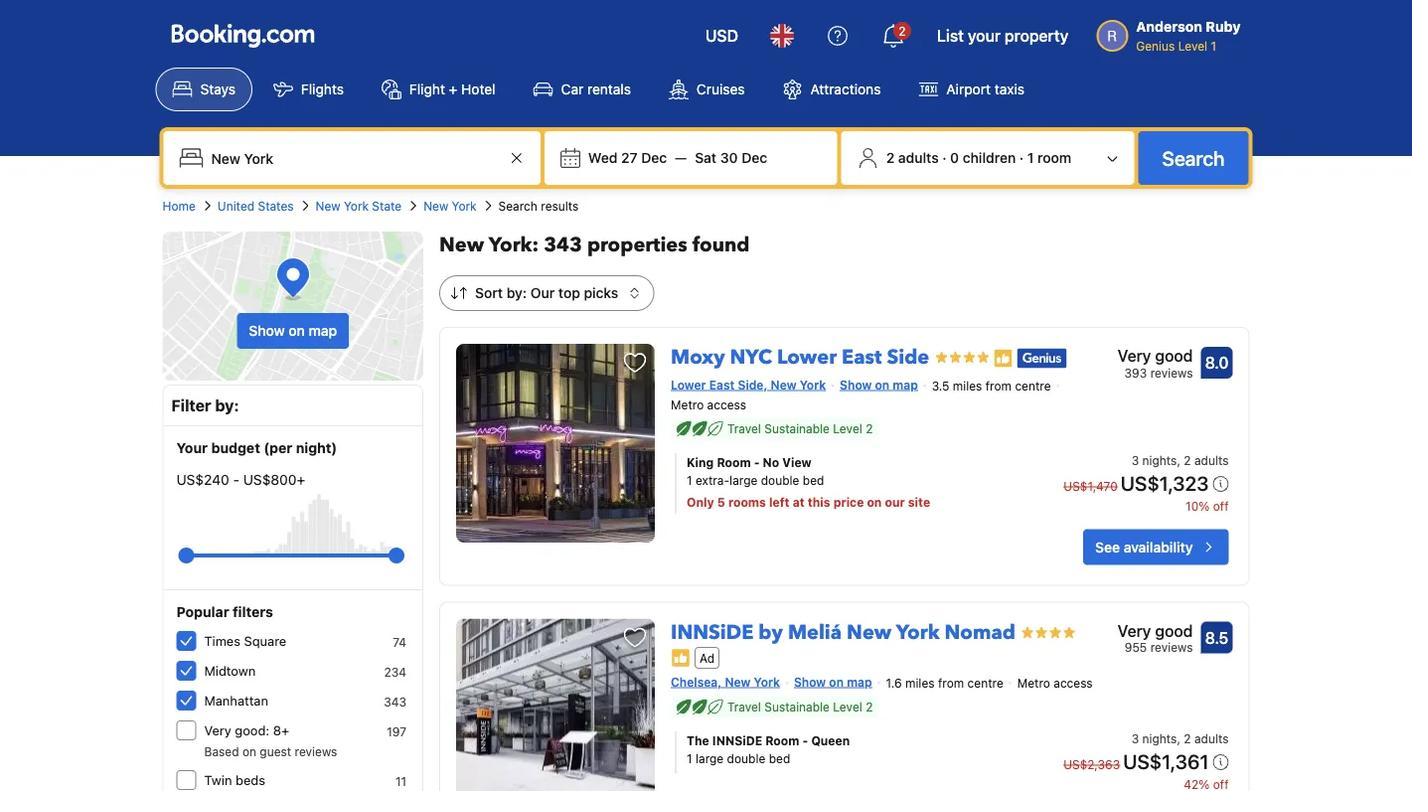 Task type: describe. For each thing, give the bounding box(es) containing it.
home link
[[162, 197, 196, 215]]

list
[[937, 26, 964, 45]]

popular
[[176, 604, 229, 620]]

usd
[[705, 26, 738, 45]]

anderson ruby genius level 1
[[1136, 18, 1241, 53]]

innside by meliá new york nomad
[[671, 619, 1016, 646]]

map for innside by meliá new york nomad
[[847, 675, 872, 689]]

sustainable for lower
[[764, 422, 830, 436]]

2 inside button
[[886, 150, 895, 166]]

twin beds
[[204, 773, 265, 788]]

us$800+
[[243, 472, 305, 488]]

your
[[176, 440, 208, 456]]

nomad
[[945, 619, 1016, 646]]

united
[[217, 199, 255, 213]]

large inside king room  - no view 1 extra-large double bed only 5 rooms left at this price on our site
[[730, 474, 758, 488]]

level for york
[[833, 700, 862, 714]]

new york link
[[423, 197, 477, 215]]

show on map button
[[237, 313, 349, 349]]

sustainable for meliá
[[764, 700, 830, 714]]

8.0
[[1205, 353, 1229, 372]]

flight + hotel
[[409, 81, 495, 97]]

innside by meliá new york nomad link
[[671, 611, 1016, 646]]

car rentals link
[[516, 68, 648, 111]]

york:
[[489, 232, 539, 259]]

very for innside by meliá new york nomad
[[1118, 621, 1151, 640]]

3 for us$1,361
[[1132, 732, 1139, 746]]

usd button
[[693, 12, 750, 60]]

see availability link
[[1083, 529, 1229, 565]]

197
[[387, 724, 407, 738]]

- inside the innside room - queen 1 large double bed
[[802, 734, 808, 748]]

flight
[[409, 81, 445, 97]]

twin
[[204, 773, 232, 788]]

top
[[558, 285, 580, 301]]

0 vertical spatial east
[[842, 344, 882, 371]]

very good 955 reviews
[[1118, 621, 1193, 655]]

nights for us$1,361
[[1142, 732, 1177, 746]]

1 inside king room  - no view 1 extra-large double bed only 5 rooms left at this price on our site
[[687, 474, 692, 488]]

taxis
[[995, 81, 1025, 97]]

2 down 3.5 miles from centre metro access
[[866, 422, 873, 436]]

times square
[[204, 634, 286, 648]]

lower east side, new york
[[671, 378, 826, 392]]

based
[[204, 744, 239, 758]]

2 up the innside room - queen link at the bottom of the page
[[866, 700, 873, 714]]

list your property link
[[925, 12, 1081, 60]]

king room  - no view 1 extra-large double bed only 5 rooms left at this price on our site
[[687, 456, 930, 509]]

1.6 miles from centre
[[886, 676, 1003, 690]]

chelsea, new york
[[671, 675, 780, 689]]

27
[[621, 150, 638, 166]]

room inside the innside room - queen 1 large double bed
[[765, 734, 799, 748]]

very good element for moxy nyc lower east side
[[1118, 344, 1193, 368]]

2 dec from the left
[[742, 150, 767, 166]]

moxy nyc lower east side image
[[456, 344, 655, 543]]

properties
[[587, 232, 687, 259]]

filters
[[233, 604, 273, 620]]

home
[[162, 199, 196, 213]]

1 horizontal spatial lower
[[777, 344, 837, 371]]

double inside the innside room - queen 1 large double bed
[[727, 752, 766, 766]]

room inside king room  - no view 1 extra-large double bed only 5 rooms left at this price on our site
[[717, 456, 751, 470]]

miles for 3.5
[[953, 379, 982, 393]]

3.5
[[932, 379, 949, 393]]

0
[[950, 150, 959, 166]]

travel for nyc
[[727, 422, 761, 436]]

10% off
[[1186, 500, 1229, 513]]

sat 30 dec button
[[687, 140, 775, 176]]

extra-
[[696, 474, 730, 488]]

chelsea,
[[671, 675, 722, 689]]

our
[[530, 285, 555, 301]]

centre for 1.6 miles from centre
[[967, 676, 1003, 690]]

5
[[717, 496, 725, 509]]

1 inside "2 adults · 0 children · 1 room" button
[[1027, 150, 1034, 166]]

ruby
[[1206, 18, 1241, 35]]

view
[[782, 456, 812, 470]]

show inside button
[[249, 322, 285, 339]]

new right state
[[423, 199, 448, 213]]

flights
[[301, 81, 344, 97]]

stays
[[200, 81, 235, 97]]

reviews for innside by meliá new york nomad
[[1150, 641, 1193, 655]]

by: for filter
[[215, 396, 239, 415]]

travel sustainable level 2 for meliá
[[727, 700, 873, 714]]

moxy nyc lower east side link
[[671, 336, 929, 371]]

cruises link
[[652, 68, 762, 111]]

very for moxy nyc lower east side
[[1118, 346, 1151, 365]]

hotel
[[461, 81, 495, 97]]

no
[[763, 456, 779, 470]]

large inside the innside room - queen 1 large double bed
[[696, 752, 724, 766]]

found
[[692, 232, 750, 259]]

car rentals
[[561, 81, 631, 97]]

this
[[808, 496, 830, 509]]

adults for us$1,361
[[1194, 732, 1229, 746]]

side
[[887, 344, 929, 371]]

moxy nyc lower east side
[[671, 344, 929, 371]]

the
[[687, 734, 709, 748]]

travel sustainable level 2 for lower
[[727, 422, 873, 436]]

state
[[372, 199, 402, 213]]

very good 393 reviews
[[1118, 346, 1193, 380]]

see availability
[[1095, 539, 1193, 555]]

car
[[561, 81, 584, 97]]

centre for 3.5 miles from centre metro access
[[1015, 379, 1051, 393]]

from for 3.5
[[986, 379, 1012, 393]]

show on map for moxy
[[840, 378, 918, 392]]

flight + hotel link
[[365, 68, 512, 111]]

price
[[833, 496, 864, 509]]

new york state link
[[316, 197, 402, 215]]

us$240
[[176, 472, 229, 488]]

show on map for innside
[[794, 675, 872, 689]]

30
[[720, 150, 738, 166]]

united states
[[217, 199, 294, 213]]

sort by: our top picks
[[475, 285, 618, 301]]

children
[[963, 150, 1016, 166]]

new right side,
[[771, 378, 796, 392]]

us$1,323
[[1121, 472, 1209, 495]]

map for moxy nyc lower east side
[[893, 378, 918, 392]]

2 adults · 0 children · 1 room
[[886, 150, 1072, 166]]

united states link
[[217, 197, 294, 215]]

manhattan
[[204, 693, 268, 708]]

wed
[[588, 150, 618, 166]]

1 vertical spatial -
[[233, 472, 239, 488]]

adults for us$1,323
[[1194, 454, 1229, 468]]

adults inside button
[[898, 150, 939, 166]]

1 horizontal spatial access
[[1054, 676, 1093, 690]]

left
[[769, 496, 790, 509]]

1 vertical spatial 343
[[384, 695, 407, 709]]

Where are you going? field
[[203, 140, 505, 176]]

2 up us$1,323
[[1184, 454, 1191, 468]]

1 dec from the left
[[641, 150, 667, 166]]

ad
[[700, 651, 715, 665]]

scored 8.5 element
[[1201, 622, 1233, 654]]



Task type: vqa. For each thing, say whether or not it's contained in the screenshot.
the Paris Las Vegas Hotel & Casino image
no



Task type: locate. For each thing, give the bounding box(es) containing it.
0 horizontal spatial by:
[[215, 396, 239, 415]]

1 down the the
[[687, 752, 692, 766]]

1 horizontal spatial by:
[[507, 285, 527, 301]]

0 vertical spatial level
[[1178, 39, 1208, 53]]

centre
[[1015, 379, 1051, 393], [967, 676, 1003, 690]]

very up based
[[204, 723, 231, 738]]

1 · from the left
[[942, 150, 947, 166]]

bed
[[803, 474, 824, 488], [769, 752, 790, 766]]

1 horizontal spatial bed
[[803, 474, 824, 488]]

0 vertical spatial innside
[[671, 619, 754, 646]]

1 travel sustainable level 2 from the top
[[727, 422, 873, 436]]

very inside 'very good 393 reviews'
[[1118, 346, 1151, 365]]

2 button
[[870, 12, 917, 60]]

1 vertical spatial room
[[765, 734, 799, 748]]

wed 27 dec — sat 30 dec
[[588, 150, 767, 166]]

sustainable up view
[[764, 422, 830, 436]]

1 vertical spatial east
[[709, 378, 735, 392]]

1 vertical spatial access
[[1054, 676, 1093, 690]]

3 nights , 2 adults for us$1,361
[[1132, 732, 1229, 746]]

2 good from the top
[[1155, 621, 1193, 640]]

1 vertical spatial very good element
[[1118, 619, 1193, 643]]

midtown
[[204, 663, 256, 678]]

by
[[759, 619, 783, 646]]

new york: 343 properties found
[[439, 232, 750, 259]]

miles for 1.6
[[905, 676, 935, 690]]

0 horizontal spatial access
[[707, 398, 746, 412]]

airport
[[946, 81, 991, 97]]

2 vertical spatial map
[[847, 675, 872, 689]]

0 vertical spatial bed
[[803, 474, 824, 488]]

2 vertical spatial show on map
[[794, 675, 872, 689]]

955
[[1125, 641, 1147, 655]]

room
[[1038, 150, 1072, 166]]

0 vertical spatial nights
[[1142, 454, 1177, 468]]

on inside button
[[289, 322, 305, 339]]

travel sustainable level 2 up view
[[727, 422, 873, 436]]

bed inside king room  - no view 1 extra-large double bed only 5 rooms left at this price on our site
[[803, 474, 824, 488]]

by: for sort
[[507, 285, 527, 301]]

good left 8.0
[[1155, 346, 1193, 365]]

budget
[[211, 440, 260, 456]]

0 vertical spatial reviews
[[1150, 366, 1193, 380]]

0 horizontal spatial show
[[249, 322, 285, 339]]

reviews right 393
[[1150, 366, 1193, 380]]

2 horizontal spatial -
[[802, 734, 808, 748]]

1 vertical spatial from
[[938, 676, 964, 690]]

search results
[[498, 199, 579, 213]]

miles right 3.5
[[953, 379, 982, 393]]

3 up us$1,361
[[1132, 732, 1139, 746]]

2 adults · 0 children · 1 room button
[[849, 139, 1126, 177]]

, for us$1,323
[[1177, 454, 1181, 468]]

bed down the innside room - queen link at the bottom of the page
[[769, 752, 790, 766]]

(per
[[264, 440, 292, 456]]

sort
[[475, 285, 503, 301]]

1 3 nights , 2 adults from the top
[[1132, 454, 1229, 468]]

1 vertical spatial nights
[[1142, 732, 1177, 746]]

nights up us$1,323
[[1142, 454, 1177, 468]]

· right children
[[1019, 150, 1024, 166]]

0 vertical spatial metro
[[671, 398, 704, 412]]

travel down chelsea, new york
[[727, 700, 761, 714]]

times
[[204, 634, 240, 648]]

0 vertical spatial ,
[[1177, 454, 1181, 468]]

3.5 miles from centre metro access
[[671, 379, 1051, 412]]

new right the states
[[316, 199, 340, 213]]

show on map inside button
[[249, 322, 337, 339]]

travel down lower east side, new york
[[727, 422, 761, 436]]

2 · from the left
[[1019, 150, 1024, 166]]

0 horizontal spatial dec
[[641, 150, 667, 166]]

, for us$1,361
[[1177, 732, 1181, 746]]

us$1,470
[[1064, 480, 1118, 494]]

attractions link
[[766, 68, 898, 111]]

1 vertical spatial adults
[[1194, 454, 1229, 468]]

york down by
[[754, 675, 780, 689]]

1 horizontal spatial miles
[[953, 379, 982, 393]]

us$1,361
[[1123, 750, 1209, 773]]

york left state
[[344, 199, 369, 213]]

1 sustainable from the top
[[764, 422, 830, 436]]

new down new york link
[[439, 232, 484, 259]]

your account menu anderson ruby genius level 1 element
[[1096, 9, 1249, 55]]

from right 1.6 in the right of the page
[[938, 676, 964, 690]]

dec right 27
[[641, 150, 667, 166]]

innside by meliá new york nomad image
[[456, 619, 655, 791]]

beds
[[236, 773, 265, 788]]

lower down moxy
[[671, 378, 706, 392]]

1 vertical spatial reviews
[[1150, 641, 1193, 655]]

metro right 1.6 miles from centre
[[1017, 676, 1050, 690]]

very good element for innside by meliá new york nomad
[[1118, 619, 1193, 643]]

very good element left the 8.5
[[1118, 619, 1193, 643]]

1 vertical spatial double
[[727, 752, 766, 766]]

moxy
[[671, 344, 725, 371]]

adults up us$1,361
[[1194, 732, 1229, 746]]

0 horizontal spatial east
[[709, 378, 735, 392]]

this property is part of our preferred partner programme. it is committed to providing commendable service and good value. it will pay us a higher commission if you make a booking. image
[[993, 348, 1013, 368], [993, 348, 1013, 368], [671, 648, 691, 668], [671, 648, 691, 668]]

travel
[[727, 422, 761, 436], [727, 700, 761, 714]]

2 travel from the top
[[727, 700, 761, 714]]

innside inside the innside room - queen 1 large double bed
[[712, 734, 762, 748]]

- down budget
[[233, 472, 239, 488]]

access down lower east side, new york
[[707, 398, 746, 412]]

availability
[[1124, 539, 1193, 555]]

1 horizontal spatial show
[[794, 675, 826, 689]]

0 vertical spatial sustainable
[[764, 422, 830, 436]]

1
[[1211, 39, 1216, 53], [1027, 150, 1034, 166], [687, 474, 692, 488], [687, 752, 692, 766]]

, up us$1,323
[[1177, 454, 1181, 468]]

1 vertical spatial by:
[[215, 396, 239, 415]]

1 vertical spatial centre
[[967, 676, 1003, 690]]

good inside 'very good 393 reviews'
[[1155, 346, 1193, 365]]

very inside "very good 955 reviews"
[[1118, 621, 1151, 640]]

0 horizontal spatial search
[[498, 199, 538, 213]]

3 for us$1,323
[[1132, 454, 1139, 468]]

search results updated. new york: 343 properties found. applied filters: times square, midtown, manhattan. element
[[439, 232, 1250, 259]]

property
[[1005, 26, 1069, 45]]

1 horizontal spatial from
[[986, 379, 1012, 393]]

new york state
[[316, 199, 402, 213]]

1 vertical spatial lower
[[671, 378, 706, 392]]

level up king room  - no view link at bottom
[[833, 422, 862, 436]]

1 horizontal spatial large
[[730, 474, 758, 488]]

2 inside dropdown button
[[899, 24, 906, 38]]

1 good from the top
[[1155, 346, 1193, 365]]

0 vertical spatial from
[[986, 379, 1012, 393]]

0 vertical spatial 3
[[1132, 454, 1139, 468]]

1 inside the innside room - queen 1 large double bed
[[687, 752, 692, 766]]

0 vertical spatial 3 nights , 2 adults
[[1132, 454, 1229, 468]]

double
[[761, 474, 799, 488], [727, 752, 766, 766]]

2 vertical spatial -
[[802, 734, 808, 748]]

reviews for moxy nyc lower east side
[[1150, 366, 1193, 380]]

filter by:
[[171, 396, 239, 415]]

1 vertical spatial good
[[1155, 621, 1193, 640]]

1 horizontal spatial map
[[847, 675, 872, 689]]

0 vertical spatial access
[[707, 398, 746, 412]]

2 vertical spatial level
[[833, 700, 862, 714]]

map inside button
[[309, 322, 337, 339]]

reviews right guest
[[295, 744, 337, 758]]

room
[[717, 456, 751, 470], [765, 734, 799, 748]]

1 , from the top
[[1177, 454, 1181, 468]]

very up 955
[[1118, 621, 1151, 640]]

2 travel sustainable level 2 from the top
[[727, 700, 873, 714]]

1 horizontal spatial ·
[[1019, 150, 1024, 166]]

double down no
[[761, 474, 799, 488]]

good for moxy nyc lower east side
[[1155, 346, 1193, 365]]

0 horizontal spatial -
[[233, 472, 239, 488]]

sat
[[695, 150, 717, 166]]

2 vertical spatial show
[[794, 675, 826, 689]]

1 3 from the top
[[1132, 454, 1139, 468]]

airport taxis link
[[902, 68, 1042, 111]]

only
[[687, 496, 714, 509]]

nights for us$1,323
[[1142, 454, 1177, 468]]

2 sustainable from the top
[[764, 700, 830, 714]]

very good element left 8.0
[[1118, 344, 1193, 368]]

1 vertical spatial 3
[[1132, 732, 1139, 746]]

show for innside
[[794, 675, 826, 689]]

dec
[[641, 150, 667, 166], [742, 150, 767, 166]]

from for 1.6
[[938, 676, 964, 690]]

· left 0
[[942, 150, 947, 166]]

reviews inside "very good 955 reviews"
[[1150, 641, 1193, 655]]

by: right the 'filter'
[[215, 396, 239, 415]]

innside right the the
[[712, 734, 762, 748]]

level inside anderson ruby genius level 1
[[1178, 39, 1208, 53]]

3 up us$1,323
[[1132, 454, 1139, 468]]

1 very good element from the top
[[1118, 344, 1193, 368]]

good inside "very good 955 reviews"
[[1155, 621, 1193, 640]]

very good: 8+
[[204, 723, 289, 738]]

adults up 10% off
[[1194, 454, 1229, 468]]

search inside button
[[1162, 146, 1225, 169]]

on inside king room  - no view 1 extra-large double bed only 5 rooms left at this price on our site
[[867, 496, 882, 509]]

1 travel from the top
[[727, 422, 761, 436]]

234
[[384, 665, 407, 679]]

1 vertical spatial search
[[498, 199, 538, 213]]

0 vertical spatial 343
[[544, 232, 582, 259]]

1 down king in the bottom of the page
[[687, 474, 692, 488]]

0 vertical spatial double
[[761, 474, 799, 488]]

by: left our
[[507, 285, 527, 301]]

—
[[675, 150, 687, 166]]

room left queen
[[765, 734, 799, 748]]

cruises
[[697, 81, 745, 97]]

1 vertical spatial travel sustainable level 2
[[727, 700, 873, 714]]

1 vertical spatial show
[[840, 378, 872, 392]]

2 3 nights , 2 adults from the top
[[1132, 732, 1229, 746]]

york left search results
[[452, 199, 477, 213]]

innside inside innside by meliá new york nomad link
[[671, 619, 754, 646]]

reviews inside 'very good 393 reviews'
[[1150, 366, 1193, 380]]

new
[[316, 199, 340, 213], [423, 199, 448, 213], [439, 232, 484, 259], [771, 378, 796, 392], [847, 619, 892, 646], [725, 675, 751, 689]]

0 horizontal spatial centre
[[967, 676, 1003, 690]]

+
[[449, 81, 458, 97]]

2 horizontal spatial map
[[893, 378, 918, 392]]

0 vertical spatial lower
[[777, 344, 837, 371]]

sustainable up queen
[[764, 700, 830, 714]]

innside
[[671, 619, 754, 646], [712, 734, 762, 748]]

1 vertical spatial show on map
[[840, 378, 918, 392]]

1 horizontal spatial east
[[842, 344, 882, 371]]

2 left list in the right of the page
[[899, 24, 906, 38]]

genius
[[1136, 39, 1175, 53]]

metro
[[671, 398, 704, 412], [1017, 676, 1050, 690]]

1 vertical spatial map
[[893, 378, 918, 392]]

large down the the
[[696, 752, 724, 766]]

1 vertical spatial 3 nights , 2 adults
[[1132, 732, 1229, 746]]

1 horizontal spatial dec
[[742, 150, 767, 166]]

2 3 from the top
[[1132, 732, 1139, 746]]

1 vertical spatial very
[[1118, 621, 1151, 640]]

1 horizontal spatial centre
[[1015, 379, 1051, 393]]

search
[[1162, 146, 1225, 169], [498, 199, 538, 213]]

11
[[395, 774, 407, 788]]

2 very good element from the top
[[1118, 619, 1193, 643]]

0 vertical spatial show
[[249, 322, 285, 339]]

1 vertical spatial ,
[[1177, 732, 1181, 746]]

miles right 1.6 in the right of the page
[[905, 676, 935, 690]]

room up extra-
[[717, 456, 751, 470]]

dec right 30
[[742, 150, 767, 166]]

king
[[687, 456, 714, 470]]

2 vertical spatial very
[[204, 723, 231, 738]]

343 down 234
[[384, 695, 407, 709]]

states
[[258, 199, 294, 213]]

from inside 3.5 miles from centre metro access
[[986, 379, 1012, 393]]

bed up this
[[803, 474, 824, 488]]

·
[[942, 150, 947, 166], [1019, 150, 1024, 166]]

0 vertical spatial travel sustainable level 2
[[727, 422, 873, 436]]

from right 3.5
[[986, 379, 1012, 393]]

search for search results
[[498, 199, 538, 213]]

us$2,363
[[1064, 758, 1120, 772]]

metro inside 3.5 miles from centre metro access
[[671, 398, 704, 412]]

show for moxy
[[840, 378, 872, 392]]

adults left 0
[[898, 150, 939, 166]]

innside up ad
[[671, 619, 754, 646]]

1 vertical spatial sustainable
[[764, 700, 830, 714]]

centre inside 3.5 miles from centre metro access
[[1015, 379, 1051, 393]]

, up us$1,361
[[1177, 732, 1181, 746]]

0 horizontal spatial 343
[[384, 695, 407, 709]]

0 vertical spatial adults
[[898, 150, 939, 166]]

new right meliá
[[847, 619, 892, 646]]

0 vertical spatial search
[[1162, 146, 1225, 169]]

3 nights , 2 adults
[[1132, 454, 1229, 468], [1132, 732, 1229, 746]]

0 horizontal spatial ·
[[942, 150, 947, 166]]

new inside 'link'
[[316, 199, 340, 213]]

york up 1.6 in the right of the page
[[896, 619, 940, 646]]

travel for by
[[727, 700, 761, 714]]

east left side,
[[709, 378, 735, 392]]

access inside 3.5 miles from centre metro access
[[707, 398, 746, 412]]

bed inside the innside room - queen 1 large double bed
[[769, 752, 790, 766]]

1 vertical spatial metro
[[1017, 676, 1050, 690]]

0 vertical spatial good
[[1155, 346, 1193, 365]]

3 nights , 2 adults up us$1,323
[[1132, 454, 1229, 468]]

meliá
[[788, 619, 842, 646]]

0 horizontal spatial metro
[[671, 398, 704, 412]]

good left the 8.5
[[1155, 621, 1193, 640]]

booking.com image
[[171, 24, 315, 48]]

off
[[1213, 500, 1229, 513]]

miles inside 3.5 miles from centre metro access
[[953, 379, 982, 393]]

picks
[[584, 285, 618, 301]]

2 , from the top
[[1177, 732, 1181, 746]]

night)
[[296, 440, 337, 456]]

1 vertical spatial innside
[[712, 734, 762, 748]]

scored 8.0 element
[[1201, 347, 1233, 379]]

0 horizontal spatial large
[[696, 752, 724, 766]]

1 left room
[[1027, 150, 1034, 166]]

3 nights , 2 adults for us$1,323
[[1132, 454, 1229, 468]]

level down "anderson"
[[1178, 39, 1208, 53]]

flights link
[[256, 68, 361, 111]]

1 vertical spatial large
[[696, 752, 724, 766]]

access
[[707, 398, 746, 412], [1054, 676, 1093, 690]]

2
[[899, 24, 906, 38], [886, 150, 895, 166], [866, 422, 873, 436], [1184, 454, 1191, 468], [866, 700, 873, 714], [1184, 732, 1191, 746]]

group
[[186, 540, 397, 571]]

side,
[[738, 378, 768, 392]]

2 left 0
[[886, 150, 895, 166]]

1 down ruby
[[1211, 39, 1216, 53]]

0 vertical spatial show on map
[[249, 322, 337, 339]]

metro access
[[1017, 676, 1093, 690]]

1.6
[[886, 676, 902, 690]]

centre right 3.5
[[1015, 379, 1051, 393]]

double inside king room  - no view 1 extra-large double bed only 5 rooms left at this price on our site
[[761, 474, 799, 488]]

0 vertical spatial travel
[[727, 422, 761, 436]]

1 nights from the top
[[1142, 454, 1177, 468]]

1 horizontal spatial -
[[754, 456, 760, 470]]

large up rooms
[[730, 474, 758, 488]]

york inside 'link'
[[344, 199, 369, 213]]

1 vertical spatial miles
[[905, 676, 935, 690]]

8.5
[[1205, 628, 1229, 647]]

0 vertical spatial room
[[717, 456, 751, 470]]

0 vertical spatial very good element
[[1118, 344, 1193, 368]]

nights up us$1,361
[[1142, 732, 1177, 746]]

list your property
[[937, 26, 1069, 45]]

0 horizontal spatial miles
[[905, 676, 935, 690]]

3 nights , 2 adults up us$1,361
[[1132, 732, 1229, 746]]

reviews right 955
[[1150, 641, 1193, 655]]

very up 393
[[1118, 346, 1151, 365]]

0 vertical spatial centre
[[1015, 379, 1051, 393]]

double down chelsea, new york
[[727, 752, 766, 766]]

- left queen
[[802, 734, 808, 748]]

lower right nyc
[[777, 344, 837, 371]]

nights
[[1142, 454, 1177, 468], [1142, 732, 1177, 746]]

- left no
[[754, 456, 760, 470]]

0 vertical spatial very
[[1118, 346, 1151, 365]]

york down moxy nyc lower east side
[[800, 378, 826, 392]]

1 vertical spatial bed
[[769, 752, 790, 766]]

attractions
[[810, 81, 881, 97]]

new right chelsea,
[[725, 675, 751, 689]]

your budget (per night)
[[176, 440, 337, 456]]

genius discounts available at this property. image
[[1017, 348, 1067, 368], [1017, 348, 1067, 368]]

very good element
[[1118, 344, 1193, 368], [1118, 619, 1193, 643]]

wed 27 dec button
[[580, 140, 675, 176]]

king room  - no view link
[[687, 454, 1023, 472]]

343 down results
[[544, 232, 582, 259]]

- inside king room  - no view 1 extra-large double bed only 5 rooms left at this price on our site
[[754, 456, 760, 470]]

1 horizontal spatial 343
[[544, 232, 582, 259]]

74
[[393, 635, 407, 649]]

2 up us$1,361
[[1184, 732, 1191, 746]]

1 vertical spatial level
[[833, 422, 862, 436]]

0 vertical spatial large
[[730, 474, 758, 488]]

1 vertical spatial travel
[[727, 700, 761, 714]]

centre down nomad
[[967, 676, 1003, 690]]

2 nights from the top
[[1142, 732, 1177, 746]]

0 horizontal spatial lower
[[671, 378, 706, 392]]

1 inside anderson ruby genius level 1
[[1211, 39, 1216, 53]]

level for side
[[833, 422, 862, 436]]

access up us$2,363
[[1054, 676, 1093, 690]]

new york
[[423, 199, 477, 213]]

metro down moxy
[[671, 398, 704, 412]]

search button
[[1138, 131, 1249, 185]]

travel sustainable level 2 up queen
[[727, 700, 873, 714]]

1 horizontal spatial metro
[[1017, 676, 1050, 690]]

2 vertical spatial reviews
[[295, 744, 337, 758]]

good for innside by meliá new york nomad
[[1155, 621, 1193, 640]]

0 horizontal spatial map
[[309, 322, 337, 339]]

east up 3.5 miles from centre metro access
[[842, 344, 882, 371]]

search for search
[[1162, 146, 1225, 169]]

from
[[986, 379, 1012, 393], [938, 676, 964, 690]]

0 horizontal spatial bed
[[769, 752, 790, 766]]

queen
[[811, 734, 850, 748]]

level up the innside room - queen link at the bottom of the page
[[833, 700, 862, 714]]

10%
[[1186, 500, 1210, 513]]



